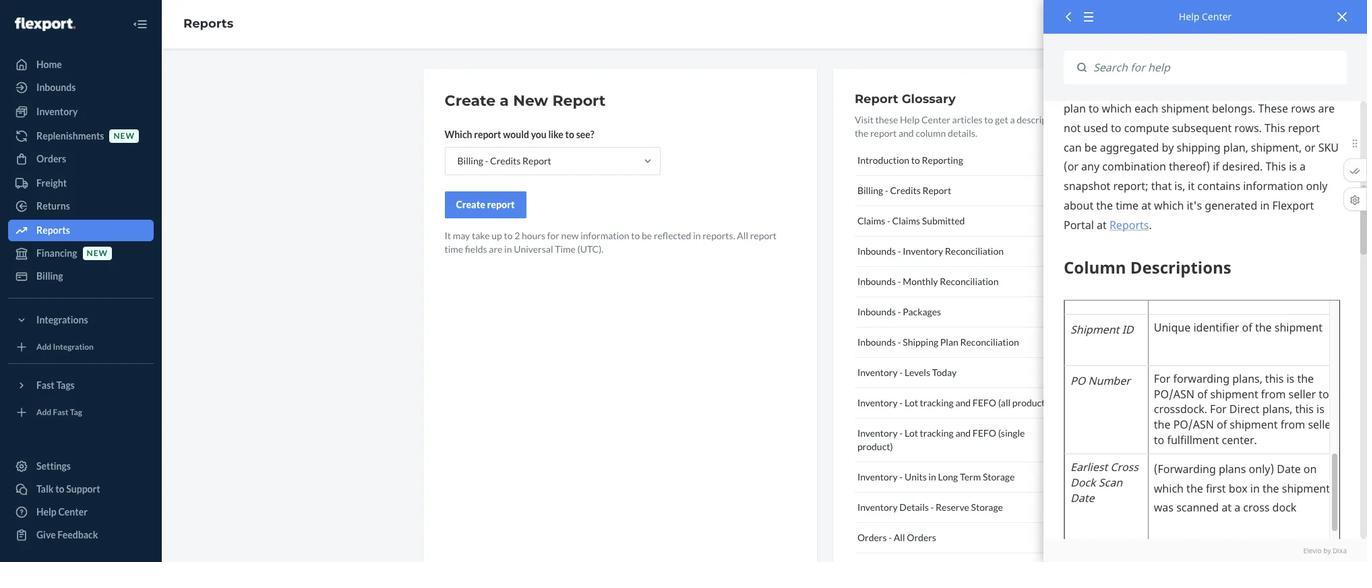 Task type: vqa. For each thing, say whether or not it's contained in the screenshot.
to within Visit these Help Center articles to get a description of the report and column details.
yes



Task type: locate. For each thing, give the bounding box(es) containing it.
which
[[445, 129, 472, 140]]

add fast tag link
[[8, 402, 154, 424]]

- inside inventory - units in long term storage button
[[900, 471, 903, 483]]

0 horizontal spatial a
[[500, 92, 509, 110]]

Search search field
[[1087, 51, 1347, 85]]

0 vertical spatial reports
[[183, 16, 233, 31]]

lot for inventory - lot tracking and fefo (all products)
[[905, 397, 918, 409]]

2 lot from the top
[[905, 428, 918, 439]]

in left 'long'
[[929, 471, 937, 483]]

integrations
[[36, 314, 88, 326]]

flexport logo image
[[15, 17, 75, 31]]

0 vertical spatial credits
[[490, 155, 521, 167]]

reconciliation inside button
[[940, 276, 999, 287]]

1 horizontal spatial center
[[922, 114, 951, 125]]

- right details
[[931, 502, 934, 513]]

billing - credits report inside "button"
[[858, 185, 952, 196]]

- inside orders - all orders button
[[889, 532, 892, 544]]

inbounds for inbounds - inventory reconciliation
[[858, 245, 896, 257]]

- inside inbounds - inventory reconciliation button
[[898, 245, 901, 257]]

- for the inventory - lot tracking and fefo (all products) button
[[900, 397, 903, 409]]

1 vertical spatial center
[[922, 114, 951, 125]]

tracking inside inventory - lot tracking and fefo (single product)
[[920, 428, 954, 439]]

returns link
[[8, 196, 154, 217]]

a left new
[[500, 92, 509, 110]]

1 vertical spatial all
[[894, 532, 905, 544]]

1 vertical spatial fefo
[[973, 428, 997, 439]]

a right get on the right
[[1011, 114, 1015, 125]]

orders down inventory details - reserve storage
[[858, 532, 887, 544]]

0 horizontal spatial new
[[87, 248, 108, 259]]

lot inside inventory - lot tracking and fefo (single product)
[[905, 428, 918, 439]]

report down you
[[523, 155, 552, 167]]

1 horizontal spatial in
[[693, 230, 701, 241]]

tracking down today
[[920, 397, 954, 409]]

2 tracking from the top
[[920, 428, 954, 439]]

fefo
[[973, 397, 997, 409], [973, 428, 997, 439]]

1 vertical spatial create
[[456, 199, 485, 210]]

product)
[[858, 441, 893, 453]]

help center up search "search field" on the top of the page
[[1179, 10, 1232, 23]]

1 vertical spatial lot
[[905, 428, 918, 439]]

1 vertical spatial add
[[36, 408, 51, 418]]

1 vertical spatial new
[[561, 230, 579, 241]]

inventory up replenishments
[[36, 106, 78, 117]]

are
[[489, 243, 503, 255]]

inventory for inventory details - reserve storage
[[858, 502, 898, 513]]

1 vertical spatial reconciliation
[[940, 276, 999, 287]]

0 vertical spatial help center
[[1179, 10, 1232, 23]]

- inside the inventory - lot tracking and fefo (all products) button
[[900, 397, 903, 409]]

- up 'inbounds - inventory reconciliation'
[[888, 215, 891, 227]]

(single
[[999, 428, 1025, 439]]

inbounds - packages button
[[855, 297, 1075, 328]]

0 vertical spatial billing - credits report
[[458, 155, 552, 167]]

returns
[[36, 200, 70, 212]]

help center up give feedback
[[36, 506, 88, 518]]

all
[[737, 230, 749, 241], [894, 532, 905, 544]]

0 vertical spatial new
[[114, 131, 135, 141]]

inbounds for inbounds - monthly reconciliation
[[858, 276, 896, 287]]

help down report glossary
[[900, 114, 920, 125]]

billing
[[458, 155, 483, 167], [858, 185, 884, 196], [36, 270, 63, 282]]

report inside "button"
[[923, 185, 952, 196]]

in left reports.
[[693, 230, 701, 241]]

storage
[[983, 471, 1015, 483], [971, 502, 1003, 513]]

take
[[472, 230, 490, 241]]

report right reports.
[[750, 230, 777, 241]]

0 vertical spatial and
[[899, 127, 914, 139]]

inbounds - inventory reconciliation button
[[855, 237, 1075, 267]]

report down these
[[871, 127, 897, 139]]

and inside visit these help center articles to get a description of the report and column details.
[[899, 127, 914, 139]]

1 vertical spatial billing - credits report
[[858, 185, 952, 196]]

credits down would
[[490, 155, 521, 167]]

help up the give
[[36, 506, 57, 518]]

0 vertical spatial all
[[737, 230, 749, 241]]

- inside "inbounds - monthly reconciliation" button
[[898, 276, 901, 287]]

lot inside the inventory - lot tracking and fefo (all products) button
[[905, 397, 918, 409]]

inventory for inventory - lot tracking and fefo (all products)
[[858, 397, 898, 409]]

inventory inside button
[[858, 397, 898, 409]]

add left the integration
[[36, 342, 51, 352]]

- left levels
[[900, 367, 903, 378]]

to left 2
[[504, 230, 513, 241]]

- for inbounds - inventory reconciliation button
[[898, 245, 901, 257]]

details.
[[948, 127, 978, 139]]

credits down introduction to reporting
[[891, 185, 921, 196]]

report up up on the top left of the page
[[487, 199, 515, 210]]

1 horizontal spatial billing - credits report
[[858, 185, 952, 196]]

1 fefo from the top
[[973, 397, 997, 409]]

0 vertical spatial fefo
[[973, 397, 997, 409]]

- for inbounds - shipping plan reconciliation button in the bottom of the page
[[898, 337, 901, 348]]

to right talk
[[55, 484, 64, 495]]

reconciliation for inbounds - inventory reconciliation
[[945, 245, 1004, 257]]

inbounds down claims - claims submitted
[[858, 245, 896, 257]]

create up "which"
[[445, 92, 496, 110]]

add down fast tags
[[36, 408, 51, 418]]

1 tracking from the top
[[920, 397, 954, 409]]

2 fefo from the top
[[973, 428, 997, 439]]

and inside button
[[956, 397, 971, 409]]

all down details
[[894, 532, 905, 544]]

tracking
[[920, 397, 954, 409], [920, 428, 954, 439]]

inventory up the product)
[[858, 428, 898, 439]]

reconciliation for inbounds - monthly reconciliation
[[940, 276, 999, 287]]

1 horizontal spatial reports
[[183, 16, 233, 31]]

0 horizontal spatial help center
[[36, 506, 88, 518]]

inbounds up inbounds - packages
[[858, 276, 896, 287]]

to inside visit these help center articles to get a description of the report and column details.
[[985, 114, 994, 125]]

0 vertical spatial add
[[36, 342, 51, 352]]

inventory - lot tracking and fefo (all products)
[[858, 397, 1052, 409]]

dixa
[[1333, 546, 1347, 556]]

talk
[[36, 484, 54, 495]]

help up search "search field" on the top of the page
[[1179, 10, 1200, 23]]

0 horizontal spatial orders
[[36, 153, 66, 165]]

tracking for (all
[[920, 397, 954, 409]]

which report would you like to see?
[[445, 129, 595, 140]]

to left get on the right
[[985, 114, 994, 125]]

term
[[960, 471, 981, 483]]

reports
[[183, 16, 233, 31], [36, 225, 70, 236]]

1 vertical spatial tracking
[[920, 428, 954, 439]]

to left reporting
[[912, 154, 920, 166]]

talk to support
[[36, 484, 100, 495]]

reconciliation down the claims - claims submitted button
[[945, 245, 1004, 257]]

and inside inventory - lot tracking and fefo (single product)
[[956, 428, 971, 439]]

it
[[445, 230, 451, 241]]

fast left tag on the left bottom
[[53, 408, 68, 418]]

storage inside button
[[983, 471, 1015, 483]]

inbounds down home
[[36, 82, 76, 93]]

new up time
[[561, 230, 579, 241]]

1 vertical spatial in
[[505, 243, 512, 255]]

center up column
[[922, 114, 951, 125]]

billing inside "button"
[[858, 185, 884, 196]]

- left "units"
[[900, 471, 903, 483]]

and for inventory - lot tracking and fefo (all products)
[[956, 397, 971, 409]]

- inside the claims - claims submitted button
[[888, 215, 891, 227]]

1 vertical spatial reports
[[36, 225, 70, 236]]

create up may
[[456, 199, 485, 210]]

1 add from the top
[[36, 342, 51, 352]]

fefo left (single on the right bottom of the page
[[973, 428, 997, 439]]

report
[[871, 127, 897, 139], [474, 129, 501, 140], [487, 199, 515, 210], [750, 230, 777, 241]]

2 horizontal spatial billing
[[858, 185, 884, 196]]

and down the inventory - levels today button
[[956, 397, 971, 409]]

1 horizontal spatial all
[[894, 532, 905, 544]]

fefo inside the inventory - lot tracking and fefo (all products) button
[[973, 397, 997, 409]]

0 vertical spatial help
[[1179, 10, 1200, 23]]

- down inventory details - reserve storage
[[889, 532, 892, 544]]

reconciliation down inbounds - inventory reconciliation button
[[940, 276, 999, 287]]

center inside visit these help center articles to get a description of the report and column details.
[[922, 114, 951, 125]]

lot down inventory - levels today at right bottom
[[905, 397, 918, 409]]

create inside button
[[456, 199, 485, 210]]

0 vertical spatial reports link
[[183, 16, 233, 31]]

report inside create report button
[[487, 199, 515, 210]]

these
[[876, 114, 899, 125]]

plan
[[941, 337, 959, 348]]

integration
[[53, 342, 94, 352]]

- inside billing - credits report "button"
[[885, 185, 889, 196]]

home link
[[8, 54, 154, 76]]

(all
[[999, 397, 1011, 409]]

claims left submitted
[[893, 215, 921, 227]]

1 lot from the top
[[905, 397, 918, 409]]

add for add integration
[[36, 342, 51, 352]]

fefo inside inventory - lot tracking and fefo (single product)
[[973, 428, 997, 439]]

0 horizontal spatial in
[[505, 243, 512, 255]]

1 vertical spatial reports link
[[8, 220, 154, 241]]

0 vertical spatial tracking
[[920, 397, 954, 409]]

billing - credits report down would
[[458, 155, 552, 167]]

- down inventory - levels today at right bottom
[[900, 397, 903, 409]]

all inside button
[[894, 532, 905, 544]]

reports link
[[183, 16, 233, 31], [8, 220, 154, 241]]

report down reporting
[[923, 185, 952, 196]]

today
[[932, 367, 957, 378]]

- for billing - credits report "button"
[[885, 185, 889, 196]]

inbounds left 'packages'
[[858, 306, 896, 318]]

claims down introduction
[[858, 215, 886, 227]]

0 horizontal spatial claims
[[858, 215, 886, 227]]

fast left the tags
[[36, 380, 54, 391]]

0 horizontal spatial billing
[[36, 270, 63, 282]]

time
[[555, 243, 576, 255]]

billing down introduction
[[858, 185, 884, 196]]

2 vertical spatial center
[[58, 506, 88, 518]]

in
[[693, 230, 701, 241], [505, 243, 512, 255], [929, 471, 937, 483]]

create report button
[[445, 192, 526, 219]]

freight link
[[8, 173, 154, 194]]

all right reports.
[[737, 230, 749, 241]]

0 horizontal spatial all
[[737, 230, 749, 241]]

and
[[899, 127, 914, 139], [956, 397, 971, 409], [956, 428, 971, 439]]

- left monthly
[[898, 276, 901, 287]]

billing - credits report down introduction to reporting
[[858, 185, 952, 196]]

1 horizontal spatial help center
[[1179, 10, 1232, 23]]

orders for orders
[[36, 153, 66, 165]]

2 horizontal spatial center
[[1202, 10, 1232, 23]]

you
[[531, 129, 547, 140]]

to right like
[[566, 129, 575, 140]]

help center
[[1179, 10, 1232, 23], [36, 506, 88, 518]]

inbounds down inbounds - packages
[[858, 337, 896, 348]]

- down claims - claims submitted
[[898, 245, 901, 257]]

- down which report would you like to see?
[[485, 155, 489, 167]]

report up these
[[855, 92, 899, 107]]

add for add fast tag
[[36, 408, 51, 418]]

reconciliation down inbounds - packages button
[[961, 337, 1019, 348]]

- up inventory - units in long term storage
[[900, 428, 903, 439]]

- down introduction
[[885, 185, 889, 196]]

lot up "units"
[[905, 428, 918, 439]]

replenishments
[[36, 130, 104, 142]]

1 vertical spatial storage
[[971, 502, 1003, 513]]

tracking inside button
[[920, 397, 954, 409]]

0 vertical spatial reconciliation
[[945, 245, 1004, 257]]

to inside button
[[55, 484, 64, 495]]

inventory for inventory - levels today
[[858, 367, 898, 378]]

create
[[445, 92, 496, 110], [456, 199, 485, 210]]

credits
[[490, 155, 521, 167], [891, 185, 921, 196]]

- left the shipping
[[898, 337, 901, 348]]

tracking down inventory - lot tracking and fefo (all products)
[[920, 428, 954, 439]]

1 horizontal spatial claims
[[893, 215, 921, 227]]

new up orders link
[[114, 131, 135, 141]]

description
[[1017, 114, 1064, 125]]

inbounds inside button
[[858, 276, 896, 287]]

- inside inbounds - packages button
[[898, 306, 901, 318]]

-
[[485, 155, 489, 167], [885, 185, 889, 196], [888, 215, 891, 227], [898, 245, 901, 257], [898, 276, 901, 287], [898, 306, 901, 318], [898, 337, 901, 348], [900, 367, 903, 378], [900, 397, 903, 409], [900, 428, 903, 439], [900, 471, 903, 483], [931, 502, 934, 513], [889, 532, 892, 544]]

2 claims from the left
[[893, 215, 921, 227]]

1 claims from the left
[[858, 215, 886, 227]]

inbounds
[[36, 82, 76, 93], [858, 245, 896, 257], [858, 276, 896, 287], [858, 306, 896, 318], [858, 337, 896, 348]]

1 vertical spatial help
[[900, 114, 920, 125]]

1 vertical spatial credits
[[891, 185, 921, 196]]

inventory inside inventory - lot tracking and fefo (single product)
[[858, 428, 898, 439]]

1 vertical spatial and
[[956, 397, 971, 409]]

and left column
[[899, 127, 914, 139]]

report
[[553, 92, 606, 110], [855, 92, 899, 107], [523, 155, 552, 167], [923, 185, 952, 196]]

fast tags button
[[8, 375, 154, 397]]

and down the inventory - lot tracking and fefo (all products) button
[[956, 428, 971, 439]]

- for orders - all orders button
[[889, 532, 892, 544]]

1 horizontal spatial orders
[[858, 532, 887, 544]]

2 horizontal spatial in
[[929, 471, 937, 483]]

2 vertical spatial in
[[929, 471, 937, 483]]

0 vertical spatial fast
[[36, 380, 54, 391]]

up
[[492, 230, 502, 241]]

see?
[[576, 129, 595, 140]]

in right are
[[505, 243, 512, 255]]

settings
[[36, 461, 71, 472]]

1 vertical spatial billing
[[858, 185, 884, 196]]

to
[[985, 114, 994, 125], [566, 129, 575, 140], [912, 154, 920, 166], [504, 230, 513, 241], [631, 230, 640, 241], [55, 484, 64, 495]]

a inside visit these help center articles to get a description of the report and column details.
[[1011, 114, 1015, 125]]

fefo left (all
[[973, 397, 997, 409]]

inventory details - reserve storage
[[858, 502, 1003, 513]]

1 horizontal spatial credits
[[891, 185, 921, 196]]

storage right term
[[983, 471, 1015, 483]]

inbounds for inbounds - shipping plan reconciliation
[[858, 337, 896, 348]]

claims
[[858, 215, 886, 227], [893, 215, 921, 227]]

- left 'packages'
[[898, 306, 901, 318]]

inventory left levels
[[858, 367, 898, 378]]

billing down financing on the left top
[[36, 270, 63, 282]]

billing down "which"
[[458, 155, 483, 167]]

inventory down the product)
[[858, 471, 898, 483]]

2 add from the top
[[36, 408, 51, 418]]

0 vertical spatial a
[[500, 92, 509, 110]]

0 horizontal spatial help
[[36, 506, 57, 518]]

like
[[549, 129, 564, 140]]

inventory up orders - all orders
[[858, 502, 898, 513]]

0 vertical spatial billing
[[458, 155, 483, 167]]

0 horizontal spatial reports
[[36, 225, 70, 236]]

orders up the freight
[[36, 153, 66, 165]]

storage right "reserve"
[[971, 502, 1003, 513]]

- inside inbounds - shipping plan reconciliation button
[[898, 337, 901, 348]]

0 vertical spatial lot
[[905, 397, 918, 409]]

help
[[1179, 10, 1200, 23], [900, 114, 920, 125], [36, 506, 57, 518]]

0 horizontal spatial credits
[[490, 155, 521, 167]]

1 horizontal spatial new
[[114, 131, 135, 141]]

center
[[1202, 10, 1232, 23], [922, 114, 951, 125], [58, 506, 88, 518]]

- inside the inventory - levels today button
[[900, 367, 903, 378]]

1 vertical spatial help center
[[36, 506, 88, 518]]

- for the claims - claims submitted button
[[888, 215, 891, 227]]

0 vertical spatial storage
[[983, 471, 1015, 483]]

levels
[[905, 367, 931, 378]]

(utc).
[[578, 243, 604, 255]]

center down the talk to support
[[58, 506, 88, 518]]

credits inside "button"
[[891, 185, 921, 196]]

2 vertical spatial help
[[36, 506, 57, 518]]

the
[[855, 127, 869, 139]]

inventory - levels today button
[[855, 358, 1075, 388]]

new for replenishments
[[114, 131, 135, 141]]

2 vertical spatial new
[[87, 248, 108, 259]]

inventory down inventory - levels today at right bottom
[[858, 397, 898, 409]]

orders down details
[[907, 532, 937, 544]]

all inside it may take up to 2 hours for new information to be reflected in reports. all report time fields are in universal time (utc).
[[737, 230, 749, 241]]

2 vertical spatial and
[[956, 428, 971, 439]]

center up search "search field" on the top of the page
[[1202, 10, 1232, 23]]

- inside inventory - lot tracking and fefo (single product)
[[900, 428, 903, 439]]

1 horizontal spatial help
[[900, 114, 920, 125]]

inventory - lot tracking and fefo (single product) button
[[855, 419, 1075, 463]]

inventory inside button
[[858, 502, 898, 513]]

2 horizontal spatial new
[[561, 230, 579, 241]]

- for the inventory - levels today button
[[900, 367, 903, 378]]

1 vertical spatial a
[[1011, 114, 1015, 125]]

reporting
[[922, 154, 964, 166]]

new up billing link
[[87, 248, 108, 259]]

0 vertical spatial create
[[445, 92, 496, 110]]

1 horizontal spatial a
[[1011, 114, 1015, 125]]



Task type: describe. For each thing, give the bounding box(es) containing it.
help center link
[[8, 502, 154, 523]]

give
[[36, 529, 56, 541]]

monthly
[[903, 276, 938, 287]]

universal
[[514, 243, 553, 255]]

orders - all orders button
[[855, 523, 1075, 554]]

inventory - lot tracking and fefo (single product)
[[858, 428, 1025, 453]]

report glossary
[[855, 92, 956, 107]]

inventory up monthly
[[903, 245, 944, 257]]

tracking for (single
[[920, 428, 954, 439]]

tag
[[70, 408, 82, 418]]

give feedback button
[[8, 525, 154, 546]]

inbounds - packages
[[858, 306, 942, 318]]

to left be
[[631, 230, 640, 241]]

create for create a new report
[[445, 92, 496, 110]]

create report
[[456, 199, 515, 210]]

talk to support button
[[8, 479, 154, 500]]

2 vertical spatial reconciliation
[[961, 337, 1019, 348]]

add integration link
[[8, 337, 154, 358]]

give feedback
[[36, 529, 98, 541]]

inbounds - monthly reconciliation
[[858, 276, 999, 287]]

and for inventory - lot tracking and fefo (single product)
[[956, 428, 971, 439]]

fefo for (single
[[973, 428, 997, 439]]

inventory - units in long term storage button
[[855, 463, 1075, 493]]

shipping
[[903, 337, 939, 348]]

help inside help center link
[[36, 506, 57, 518]]

packages
[[903, 306, 942, 318]]

introduction to reporting
[[858, 154, 964, 166]]

2 horizontal spatial orders
[[907, 532, 937, 544]]

inventory for inventory
[[36, 106, 78, 117]]

report up see?
[[553, 92, 606, 110]]

elevio
[[1304, 546, 1322, 556]]

2 horizontal spatial help
[[1179, 10, 1200, 23]]

- for inbounds - packages button
[[898, 306, 901, 318]]

settings link
[[8, 456, 154, 477]]

inventory - units in long term storage
[[858, 471, 1015, 483]]

inbounds - shipping plan reconciliation
[[858, 337, 1019, 348]]

- for "inbounds - monthly reconciliation" button
[[898, 276, 901, 287]]

long
[[938, 471, 958, 483]]

1 horizontal spatial billing
[[458, 155, 483, 167]]

orders - all orders
[[858, 532, 937, 544]]

submitted
[[922, 215, 965, 227]]

be
[[642, 230, 652, 241]]

support
[[66, 484, 100, 495]]

tags
[[56, 380, 75, 391]]

units
[[905, 471, 927, 483]]

fast inside dropdown button
[[36, 380, 54, 391]]

in inside button
[[929, 471, 937, 483]]

add fast tag
[[36, 408, 82, 418]]

column
[[916, 127, 946, 139]]

visit these help center articles to get a description of the report and column details.
[[855, 114, 1074, 139]]

introduction to reporting button
[[855, 146, 1075, 176]]

inventory - levels today
[[858, 367, 957, 378]]

claims - claims submitted button
[[855, 206, 1075, 237]]

articles
[[953, 114, 983, 125]]

2 vertical spatial billing
[[36, 270, 63, 282]]

integrations button
[[8, 310, 154, 331]]

- for inventory - units in long term storage button at right bottom
[[900, 471, 903, 483]]

products)
[[1013, 397, 1052, 409]]

financing
[[36, 248, 77, 259]]

new
[[513, 92, 548, 110]]

report inside it may take up to 2 hours for new information to be reflected in reports. all report time fields are in universal time (utc).
[[750, 230, 777, 241]]

fast tags
[[36, 380, 75, 391]]

inbounds link
[[8, 77, 154, 98]]

0 horizontal spatial billing - credits report
[[458, 155, 552, 167]]

inventory for inventory - lot tracking and fefo (single product)
[[858, 428, 898, 439]]

0 vertical spatial center
[[1202, 10, 1232, 23]]

create a new report
[[445, 92, 606, 110]]

home
[[36, 59, 62, 70]]

get
[[995, 114, 1009, 125]]

feedback
[[58, 529, 98, 541]]

by
[[1324, 546, 1332, 556]]

introduction
[[858, 154, 910, 166]]

fields
[[465, 243, 487, 255]]

report left would
[[474, 129, 501, 140]]

- for inventory - lot tracking and fefo (single product) button
[[900, 428, 903, 439]]

0 horizontal spatial center
[[58, 506, 88, 518]]

glossary
[[902, 92, 956, 107]]

add integration
[[36, 342, 94, 352]]

0 horizontal spatial reports link
[[8, 220, 154, 241]]

may
[[453, 230, 470, 241]]

lot for inventory - lot tracking and fefo (single product)
[[905, 428, 918, 439]]

would
[[503, 129, 529, 140]]

inbounds - shipping plan reconciliation button
[[855, 328, 1075, 358]]

orders for orders - all orders
[[858, 532, 887, 544]]

storage inside button
[[971, 502, 1003, 513]]

new inside it may take up to 2 hours for new information to be reflected in reports. all report time fields are in universal time (utc).
[[561, 230, 579, 241]]

reflected
[[654, 230, 692, 241]]

to inside button
[[912, 154, 920, 166]]

elevio by dixa
[[1304, 546, 1347, 556]]

- inside inventory details - reserve storage button
[[931, 502, 934, 513]]

freight
[[36, 177, 67, 189]]

claims - claims submitted
[[858, 215, 965, 227]]

1 vertical spatial fast
[[53, 408, 68, 418]]

inbounds - monthly reconciliation button
[[855, 267, 1075, 297]]

close navigation image
[[132, 16, 148, 32]]

inventory - lot tracking and fefo (all products) button
[[855, 388, 1075, 419]]

inventory details - reserve storage button
[[855, 493, 1075, 523]]

elevio by dixa link
[[1064, 546, 1347, 556]]

of
[[1066, 114, 1074, 125]]

reserve
[[936, 502, 970, 513]]

0 vertical spatial in
[[693, 230, 701, 241]]

help inside visit these help center articles to get a description of the report and column details.
[[900, 114, 920, 125]]

inbounds for inbounds
[[36, 82, 76, 93]]

fefo for (all
[[973, 397, 997, 409]]

information
[[581, 230, 630, 241]]

for
[[547, 230, 560, 241]]

details
[[900, 502, 929, 513]]

report inside visit these help center articles to get a description of the report and column details.
[[871, 127, 897, 139]]

2
[[515, 230, 520, 241]]

create for create report
[[456, 199, 485, 210]]

inbounds - inventory reconciliation
[[858, 245, 1004, 257]]

inventory for inventory - units in long term storage
[[858, 471, 898, 483]]

billing - credits report button
[[855, 176, 1075, 206]]

time
[[445, 243, 463, 255]]

new for financing
[[87, 248, 108, 259]]

1 horizontal spatial reports link
[[183, 16, 233, 31]]

inbounds for inbounds - packages
[[858, 306, 896, 318]]



